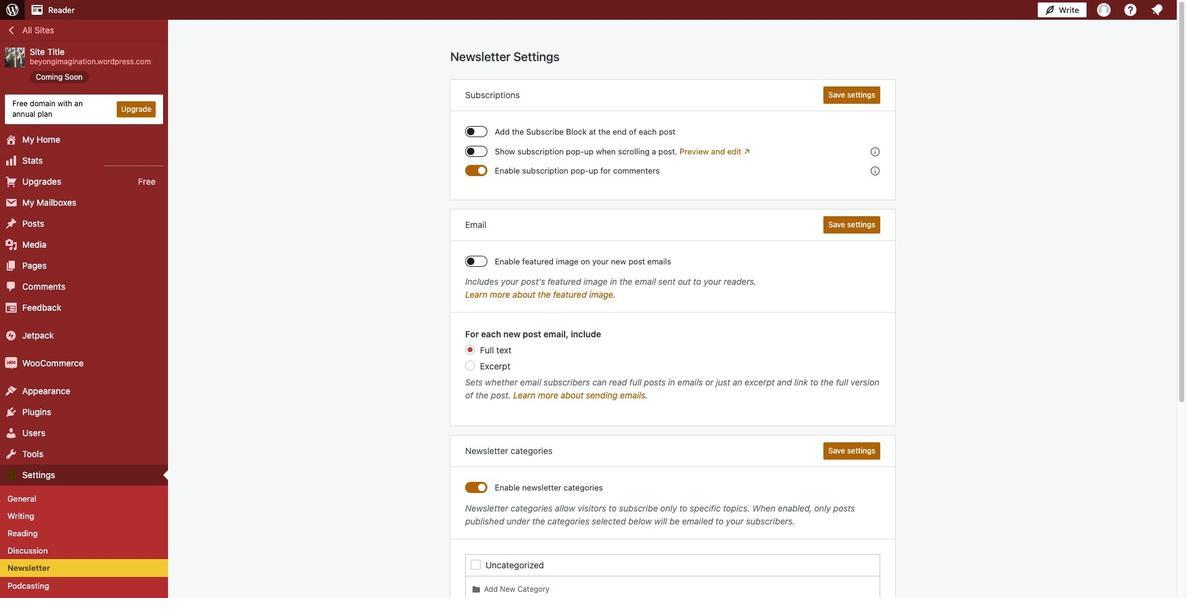Task type: describe. For each thing, give the bounding box(es) containing it.
2 img image from the top
[[5, 357, 17, 369]]

help image
[[1124, 2, 1138, 17]]

manage your sites image
[[5, 2, 20, 17]]

(opens in a new tab) element
[[744, 146, 750, 156]]



Task type: vqa. For each thing, say whether or not it's contained in the screenshot.
WooCommerce
no



Task type: locate. For each thing, give the bounding box(es) containing it.
img image
[[5, 329, 17, 342], [5, 357, 17, 369]]

1 more information image from the top
[[870, 146, 881, 157]]

None checkbox
[[471, 560, 481, 570]]

1 vertical spatial more information image
[[870, 165, 881, 176]]

my profile image
[[1098, 3, 1111, 17]]

manage your notifications image
[[1150, 2, 1165, 17]]

1 img image from the top
[[5, 329, 17, 342]]

1 vertical spatial img image
[[5, 357, 17, 369]]

0 vertical spatial more information image
[[870, 146, 881, 157]]

0 vertical spatial img image
[[5, 329, 17, 342]]

main content
[[451, 49, 896, 598]]

more information image
[[870, 146, 881, 157], [870, 165, 881, 176]]

highest hourly views 0 image
[[104, 158, 163, 166]]

2 more information image from the top
[[870, 165, 881, 176]]

None radio
[[465, 345, 475, 355], [465, 361, 475, 371], [465, 345, 475, 355], [465, 361, 475, 371]]

group
[[465, 328, 881, 402]]



